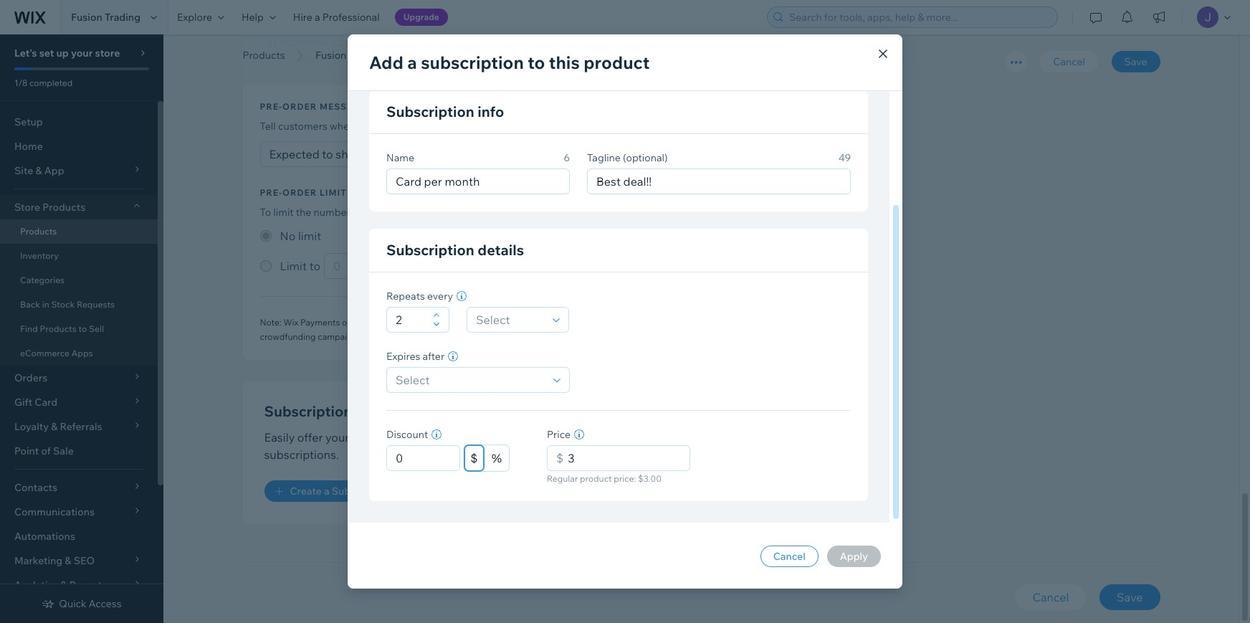 Task type: locate. For each thing, give the bounding box(es) containing it.
store
[[14, 201, 40, 214]]

1/8
[[14, 77, 27, 88]]

products inside 'note: wix payments only supports pre-orders when the products are delivered within 12 months of the purchase date, and are not part of a crowdfunding campaign.'
[[482, 317, 518, 328]]

products down the help "button"
[[243, 49, 285, 62]]

pre- up tell in the left top of the page
[[260, 101, 283, 112]]

1 horizontal spatial or
[[532, 35, 543, 49]]

0 horizontal spatial your
[[71, 47, 93, 60]]

0 horizontal spatial to
[[79, 323, 87, 334]]

0 vertical spatial cancel
[[1054, 55, 1086, 68]]

1 vertical spatial when
[[330, 120, 355, 133]]

a right the part
[[805, 317, 810, 328]]

tracking
[[524, 206, 562, 219]]

2 horizontal spatial when
[[546, 35, 575, 49]]

create a subscription button
[[264, 481, 405, 502]]

products inside 'store products' popup button
[[42, 201, 85, 214]]

2 vertical spatial cancel button
[[1016, 585, 1087, 611]]

your right up
[[71, 47, 93, 60]]

1 vertical spatial products
[[352, 431, 400, 445]]

2 are from the left
[[747, 317, 760, 328]]

0 vertical spatial products
[[482, 317, 518, 328]]

1 vertical spatial pre-
[[451, 206, 470, 219]]

1 horizontal spatial to
[[528, 52, 545, 73]]

product's
[[584, 206, 628, 219]]

1 horizontal spatial products link
[[236, 48, 292, 62]]

pre- for to limit the number of items available for pre-order, start tracking this product's inventory.
[[260, 187, 283, 198]]

2 it's from the left
[[577, 35, 592, 49]]

option group
[[260, 228, 827, 279]]

1 horizontal spatial it's
[[577, 35, 592, 49]]

select field down after
[[392, 368, 549, 392]]

to
[[528, 52, 545, 73], [79, 323, 87, 334]]

order down buy
[[348, 52, 378, 66]]

1 horizontal spatial fusion
[[316, 49, 347, 62]]

subscription
[[421, 52, 524, 73]]

$ up the regular
[[556, 451, 564, 465]]

regular product price: $3.00
[[547, 473, 662, 484]]

info
[[478, 103, 504, 120]]

save for save button to the bottom
[[1117, 591, 1143, 605]]

a for professional
[[315, 11, 320, 24]]

expires after
[[387, 350, 445, 363]]

0 horizontal spatial or
[[488, 120, 498, 133]]

a
[[315, 11, 320, 24], [407, 52, 417, 73], [805, 317, 810, 328], [419, 431, 425, 445], [324, 485, 330, 498]]

0 vertical spatial learn
[[260, 52, 290, 66]]

subscription inside button
[[332, 485, 392, 498]]

1 pre- from the top
[[260, 101, 283, 112]]

1 horizontal spatial when
[[443, 317, 465, 328]]

0 vertical spatial limit
[[320, 187, 347, 198]]

1 vertical spatial order
[[283, 101, 317, 112]]

of right months
[[644, 317, 652, 328]]

pre- down repeats
[[399, 317, 415, 328]]

2 vertical spatial when
[[443, 317, 465, 328]]

0 horizontal spatial 0 number field
[[392, 446, 455, 470]]

let's
[[14, 47, 37, 60]]

2 pre- from the top
[[260, 187, 283, 198]]

or for shipped
[[488, 120, 498, 133]]

hire a professional link
[[285, 0, 388, 34]]

0 horizontal spatial fusion
[[71, 11, 102, 24]]

basis
[[480, 431, 507, 445]]

it's up subscription
[[466, 35, 481, 49]]

first time_stores_subsciptions and reccuring orders_calender and box copy image
[[668, 417, 822, 489]]

toy
[[349, 49, 365, 62]]

a right add
[[407, 52, 417, 73]]

0 vertical spatial pre-
[[327, 52, 348, 66]]

1 vertical spatial your
[[326, 431, 349, 445]]

1 vertical spatial to
[[79, 323, 87, 334]]

$
[[556, 451, 564, 465], [471, 452, 478, 465]]

the right orders in the left bottom of the page
[[467, 317, 480, 328]]

point of sale link
[[0, 439, 158, 463]]

products right store
[[42, 201, 85, 214]]

products
[[482, 317, 518, 328], [352, 431, 400, 445]]

it's
[[466, 35, 481, 49], [577, 35, 592, 49]]

your
[[71, 47, 93, 60], [326, 431, 349, 445]]

1 vertical spatial save button
[[1100, 585, 1161, 611]]

0 vertical spatial products link
[[236, 48, 292, 62]]

customers
[[280, 35, 336, 49], [278, 120, 328, 133]]

pre- left the toy at the top
[[327, 52, 348, 66]]

product down out
[[584, 52, 650, 73]]

1 vertical spatial subscription
[[387, 241, 475, 259]]

fusion inside subscriptions form
[[316, 49, 347, 62]]

products up the ecommerce apps
[[40, 323, 77, 334]]

learn down let
[[260, 52, 290, 66]]

every
[[427, 290, 453, 303]]

0 horizontal spatial when
[[330, 120, 355, 133]]

when down message
[[330, 120, 355, 133]]

pre- right for
[[451, 206, 470, 219]]

a right the hire
[[315, 11, 320, 24]]

customers down pre-order message
[[278, 120, 328, 133]]

create a subscription
[[290, 485, 392, 498]]

fusion for fusion toy
[[316, 49, 347, 62]]

1 horizontal spatial your
[[326, 431, 349, 445]]

sale
[[53, 445, 74, 458]]

products link down the help "button"
[[236, 48, 292, 62]]

limit
[[320, 187, 347, 198], [273, 206, 294, 219]]

tagline
[[587, 151, 621, 164]]

0 horizontal spatial products link
[[0, 219, 158, 244]]

product
[[384, 35, 426, 49], [584, 52, 650, 73], [377, 120, 414, 133], [580, 473, 612, 484]]

1 vertical spatial save
[[1117, 591, 1143, 605]]

customers for buy
[[280, 35, 336, 49]]

number
[[314, 206, 351, 219]]

cancel for topmost cancel button
[[1054, 55, 1086, 68]]

subscriptions form
[[164, 0, 1251, 623]]

find products to sell link
[[0, 317, 158, 341]]

0 vertical spatial order
[[348, 52, 378, 66]]

or right shipped
[[488, 120, 498, 133]]

stock
[[51, 299, 75, 310]]

fusion left the toy at the top
[[316, 49, 347, 62]]

store
[[95, 47, 120, 60]]

price
[[547, 428, 571, 441]]

0 number field up price:
[[564, 446, 686, 470]]

0 vertical spatial subscription
[[387, 103, 475, 120]]

help button
[[233, 0, 285, 34]]

of right out
[[615, 35, 626, 49]]

or right 'released'
[[532, 35, 543, 49]]

the left purchase at the right of page
[[654, 317, 667, 328]]

0 number field down on
[[392, 446, 455, 470]]

0 vertical spatial fusion
[[71, 11, 102, 24]]

on
[[403, 431, 417, 445]]

0 horizontal spatial are
[[520, 317, 533, 328]]

this inside let customers buy this product before it's released or when it's out of stock. learn about pre-order
[[361, 35, 381, 49]]

point of sale
[[14, 445, 74, 458]]

0 horizontal spatial learn
[[260, 52, 290, 66]]

products left delivered
[[482, 317, 518, 328]]

easily offer your products on a recurring basis with subscriptions.
[[264, 431, 532, 462]]

0 horizontal spatial products
[[352, 431, 400, 445]]

pre-order limit
[[260, 187, 347, 198]]

of inside let customers buy this product before it's released or when it's out of stock. learn about pre-order
[[615, 35, 626, 49]]

order left message
[[283, 101, 317, 112]]

0 vertical spatial or
[[532, 35, 543, 49]]

when left out
[[546, 35, 575, 49]]

easily
[[264, 431, 295, 445]]

1 vertical spatial select field
[[392, 368, 549, 392]]

the down pre-order limit
[[296, 206, 312, 219]]

order
[[348, 52, 378, 66], [283, 101, 317, 112], [283, 187, 317, 198]]

cancel button
[[1041, 51, 1099, 72], [761, 546, 819, 567], [1016, 585, 1087, 611]]

option group inside subscriptions form
[[260, 228, 827, 279]]

limit up "number"
[[320, 187, 347, 198]]

customers for when
[[278, 120, 328, 133]]

fusion
[[71, 11, 102, 24], [316, 49, 347, 62]]

are left not
[[747, 317, 760, 328]]

to inside sidebar element
[[79, 323, 87, 334]]

limit right to
[[273, 206, 294, 219]]

message
[[320, 101, 367, 112]]

0 horizontal spatial pre-
[[327, 52, 348, 66]]

to down 'released'
[[528, 52, 545, 73]]

or inside let customers buy this product before it's released or when it's out of stock. learn about pre-order
[[532, 35, 543, 49]]

0 vertical spatial save
[[1125, 55, 1148, 68]]

2 vertical spatial order
[[283, 187, 317, 198]]

1 vertical spatial learn
[[678, 206, 704, 219]]

2 vertical spatial subscription
[[332, 485, 392, 498]]

2 vertical spatial cancel
[[1033, 591, 1070, 605]]

be
[[434, 120, 446, 133]]

offer
[[298, 431, 323, 445]]

ecommerce apps link
[[0, 341, 158, 366]]

it's left out
[[577, 35, 592, 49]]

0 vertical spatial pre-
[[260, 101, 283, 112]]

0 vertical spatial customers
[[280, 35, 336, 49]]

1 it's from the left
[[466, 35, 481, 49]]

add a subscription to this product
[[369, 52, 650, 73]]

2 vertical spatial pre-
[[399, 317, 415, 328]]

$ left %
[[471, 452, 478, 465]]

product left will
[[377, 120, 414, 133]]

products left on
[[352, 431, 400, 445]]

0 horizontal spatial it's
[[466, 35, 481, 49]]

products link down store products
[[0, 219, 158, 244]]

of left items
[[353, 206, 362, 219]]

1 horizontal spatial pre-
[[399, 317, 415, 328]]

inventory link
[[0, 244, 158, 268]]

a right on
[[419, 431, 425, 445]]

0 vertical spatial when
[[546, 35, 575, 49]]

select field down details
[[472, 308, 548, 332]]

subscriptions
[[264, 403, 360, 421]]

delivered.
[[500, 120, 547, 133]]

fusion trading
[[71, 11, 141, 24]]

a inside button
[[324, 485, 330, 498]]

of
[[615, 35, 626, 49], [353, 206, 362, 219], [644, 317, 652, 328], [795, 317, 803, 328], [41, 445, 51, 458]]

for
[[436, 206, 449, 219]]

find products to sell
[[20, 323, 104, 334]]

pre- up to
[[260, 187, 283, 198]]

1 vertical spatial customers
[[278, 120, 328, 133]]

subscriptions.
[[264, 448, 339, 462]]

0 horizontal spatial the
[[296, 206, 312, 219]]

0 vertical spatial to
[[528, 52, 545, 73]]

1 horizontal spatial 0 number field
[[564, 446, 686, 470]]

customers inside let customers buy this product before it's released or when it's out of stock. learn about pre-order
[[280, 35, 336, 49]]

1 vertical spatial fusion
[[316, 49, 347, 62]]

upgrade
[[403, 11, 439, 22]]

of left sale
[[41, 445, 51, 458]]

your right the offer
[[326, 431, 349, 445]]

to left sell
[[79, 323, 87, 334]]

pre-
[[327, 52, 348, 66], [451, 206, 470, 219], [399, 317, 415, 328]]

customers up about
[[280, 35, 336, 49]]

1 horizontal spatial limit
[[320, 187, 347, 198]]

are left delivered
[[520, 317, 533, 328]]

1 horizontal spatial are
[[747, 317, 760, 328]]

a right create
[[324, 485, 330, 498]]

product up add
[[384, 35, 426, 49]]

when right orders in the left bottom of the page
[[443, 317, 465, 328]]

1 vertical spatial or
[[488, 120, 498, 133]]

crowdfunding
[[260, 332, 316, 342]]

setup link
[[0, 110, 158, 134]]

a for subscription
[[407, 52, 417, 73]]

learn left how
[[678, 206, 704, 219]]

1 vertical spatial pre-
[[260, 187, 283, 198]]

1 vertical spatial products link
[[0, 219, 158, 244]]

before
[[429, 35, 464, 49]]

let customers buy this product before it's released or when it's out of stock. learn about pre-order
[[260, 35, 660, 66]]

order up "number"
[[283, 187, 317, 198]]

learn
[[260, 52, 290, 66], [678, 206, 704, 219]]

1 horizontal spatial learn
[[678, 206, 704, 219]]

0 number field
[[392, 446, 455, 470], [564, 446, 686, 470]]

fusion left 'trading'
[[71, 11, 102, 24]]

products inside subscriptions form
[[243, 49, 285, 62]]

None text field
[[392, 308, 429, 332]]

1 vertical spatial cancel
[[774, 550, 806, 563]]

wix
[[284, 317, 298, 328]]

0 horizontal spatial $
[[471, 452, 478, 465]]

0 vertical spatial your
[[71, 47, 93, 60]]

order,
[[470, 206, 497, 219]]

Select field
[[472, 308, 548, 332], [392, 368, 549, 392]]

0 horizontal spatial limit
[[273, 206, 294, 219]]

1 horizontal spatial products
[[482, 317, 518, 328]]



Task type: describe. For each thing, give the bounding box(es) containing it.
name
[[387, 151, 414, 164]]

product left price:
[[580, 473, 612, 484]]

categories link
[[0, 268, 158, 293]]

repeats every
[[387, 290, 453, 303]]

apps
[[71, 348, 93, 359]]

your inside sidebar element
[[71, 47, 93, 60]]

products up inventory at the left top of the page
[[20, 226, 57, 237]]

shipped
[[448, 120, 486, 133]]

find
[[20, 323, 38, 334]]

or for released
[[532, 35, 543, 49]]

quick access button
[[42, 597, 122, 610]]

discount
[[387, 428, 428, 441]]

trading
[[105, 11, 141, 24]]

items
[[364, 206, 390, 219]]

12
[[600, 317, 609, 328]]

will
[[416, 120, 432, 133]]

regular
[[547, 473, 578, 484]]

Search for tools, apps, help & more... field
[[785, 7, 1053, 27]]

home link
[[0, 134, 158, 158]]

1/8 completed
[[14, 77, 73, 88]]

fusion for fusion trading
[[71, 11, 102, 24]]

let
[[260, 35, 277, 49]]

start
[[500, 206, 521, 219]]

tagline (optional)
[[587, 151, 668, 164]]

subscription for subscription details
[[387, 241, 475, 259]]

learn inside let customers buy this product before it's released or when it's out of stock. learn about pre-order
[[260, 52, 290, 66]]

automations link
[[0, 524, 158, 549]]

store products
[[14, 201, 85, 214]]

expires
[[387, 350, 421, 363]]

details
[[478, 241, 524, 259]]

order for tell customers when this product will be shipped or delivered.
[[283, 101, 317, 112]]

not
[[762, 317, 775, 328]]

pre-order message
[[260, 101, 367, 112]]

payments
[[300, 317, 340, 328]]

a inside 'note: wix payments only supports pre-orders when the products are delivered within 12 months of the purchase date, and are not part of a crowdfunding campaign.'
[[805, 317, 810, 328]]

access
[[89, 597, 122, 610]]

order inside let customers buy this product before it's released or when it's out of stock. learn about pre-order
[[348, 52, 378, 66]]

note:
[[260, 317, 282, 328]]

hire
[[293, 11, 313, 24]]

1 vertical spatial cancel button
[[761, 546, 819, 567]]

6
[[564, 151, 570, 164]]

date,
[[708, 317, 728, 328]]

1 horizontal spatial $
[[556, 451, 564, 465]]

$ inside button
[[471, 452, 478, 465]]

with
[[510, 431, 532, 445]]

how
[[707, 206, 726, 219]]

1 horizontal spatial the
[[467, 317, 480, 328]]

repeats
[[387, 290, 425, 303]]

quick
[[59, 597, 87, 610]]

back in stock requests link
[[0, 293, 158, 317]]

49
[[839, 151, 851, 164]]

when inside 'note: wix payments only supports pre-orders when the products are delivered within 12 months of the purchase date, and are not part of a crowdfunding campaign.'
[[443, 317, 465, 328]]

stock.
[[629, 35, 660, 49]]

Tell customers when this product will be shipped or delivered. field
[[265, 142, 822, 167]]

products inside the easily offer your products on a recurring basis with subscriptions.
[[352, 431, 400, 445]]

pre- inside 'note: wix payments only supports pre-orders when the products are delivered within 12 months of the purchase date, and are not part of a crowdfunding campaign.'
[[399, 317, 415, 328]]

when inside let customers buy this product before it's released or when it's out of stock. learn about pre-order
[[546, 35, 575, 49]]

1 0 number field from the left
[[392, 446, 455, 470]]

e.g., Coffee of the Month field
[[392, 169, 565, 194]]

a inside the easily offer your products on a recurring basis with subscriptions.
[[419, 431, 425, 445]]

pre- inside let customers buy this product before it's released or when it's out of stock. learn about pre-order
[[327, 52, 348, 66]]

sidebar element
[[0, 34, 164, 623]]

subscription details
[[387, 241, 524, 259]]

fusion toy
[[316, 49, 365, 62]]

0 vertical spatial select field
[[472, 308, 548, 332]]

2 horizontal spatial the
[[654, 317, 667, 328]]

setup
[[14, 115, 43, 128]]

tell customers when this product will be shipped or delivered.
[[260, 120, 547, 133]]

upgrade button
[[395, 9, 448, 26]]

ecommerce apps
[[20, 348, 93, 359]]

add
[[369, 52, 404, 73]]

0 vertical spatial save button
[[1112, 51, 1161, 72]]

tell
[[260, 120, 276, 133]]

subscription for subscription info
[[387, 103, 475, 120]]

sell
[[89, 323, 104, 334]]

after
[[423, 350, 445, 363]]

1 vertical spatial limit
[[273, 206, 294, 219]]

pre- for tell customers when this product will be shipped or delivered.
[[260, 101, 283, 112]]

1 are from the left
[[520, 317, 533, 328]]

campaign.
[[318, 332, 360, 342]]

0 vertical spatial cancel button
[[1041, 51, 1099, 72]]

ecommerce
[[20, 348, 70, 359]]

% button
[[485, 445, 509, 471]]

purchase
[[669, 317, 706, 328]]

explore
[[177, 11, 212, 24]]

of inside sidebar element
[[41, 445, 51, 458]]

of right the part
[[795, 317, 803, 328]]

cancel for cancel button to the bottom
[[1033, 591, 1070, 605]]

requests
[[77, 299, 115, 310]]

products inside find products to sell link
[[40, 323, 77, 334]]

price:
[[614, 473, 636, 484]]

part
[[777, 317, 793, 328]]

recurring
[[428, 431, 477, 445]]

inventory.
[[630, 206, 676, 219]]

order for to limit the number of items available for pre-order, start tracking this product's inventory.
[[283, 187, 317, 198]]

categories
[[20, 275, 65, 285]]

a for subscription
[[324, 485, 330, 498]]

point
[[14, 445, 39, 458]]

(optional)
[[623, 151, 668, 164]]

save for save button to the top
[[1125, 55, 1148, 68]]

e.g., Subscribe & save 15% field
[[592, 169, 846, 194]]

back in stock requests
[[20, 299, 115, 310]]

buy
[[339, 35, 359, 49]]

your inside the easily offer your products on a recurring basis with subscriptions.
[[326, 431, 349, 445]]

product inside let customers buy this product before it's released or when it's out of stock. learn about pre-order
[[384, 35, 426, 49]]

note: wix payments only supports pre-orders when the products are delivered within 12 months of the purchase date, and are not part of a crowdfunding campaign.
[[260, 317, 810, 342]]

available
[[393, 206, 433, 219]]

released
[[484, 35, 530, 49]]

subscription info
[[387, 103, 504, 120]]

home
[[14, 140, 43, 153]]

orders
[[415, 317, 441, 328]]

within
[[574, 317, 599, 328]]

store products button
[[0, 195, 158, 219]]

about
[[293, 52, 324, 66]]

2 horizontal spatial pre-
[[451, 206, 470, 219]]

completed
[[29, 77, 73, 88]]

let's set up your store
[[14, 47, 120, 60]]

in
[[42, 299, 49, 310]]

2 0 number field from the left
[[564, 446, 686, 470]]

automations
[[14, 530, 75, 543]]



Task type: vqa. For each thing, say whether or not it's contained in the screenshot.
a corresponding to Subscription
yes



